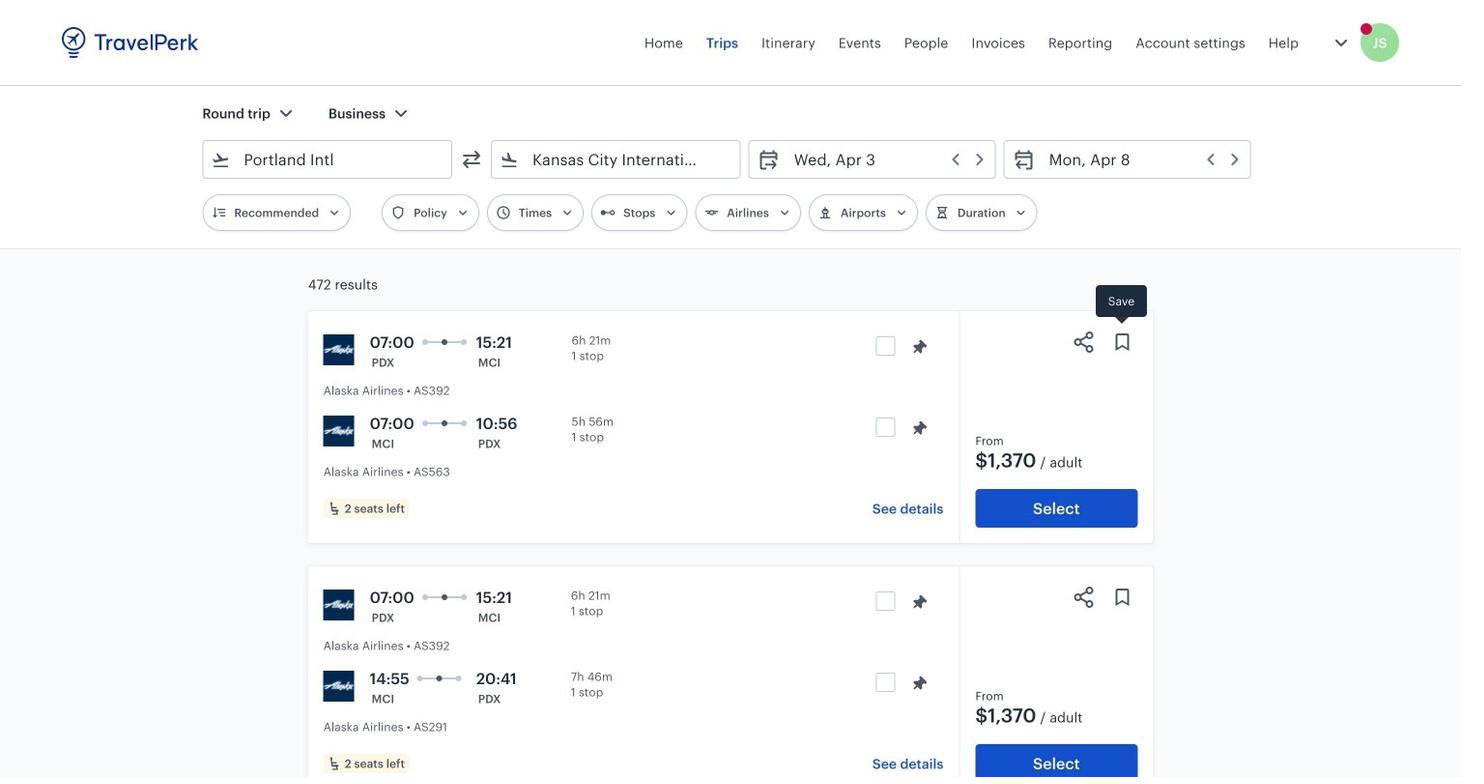 Task type: locate. For each thing, give the bounding box(es) containing it.
0 vertical spatial alaska airlines image
[[324, 335, 355, 365]]

alaska airlines image
[[324, 590, 355, 621], [324, 671, 355, 702]]

tooltip
[[1096, 285, 1148, 327]]

0 vertical spatial alaska airlines image
[[324, 590, 355, 621]]

2 alaska airlines image from the top
[[324, 671, 355, 702]]

Depart field
[[781, 144, 988, 175]]

1 vertical spatial alaska airlines image
[[324, 671, 355, 702]]

2 alaska airlines image from the top
[[324, 416, 355, 447]]

To search field
[[519, 144, 715, 175]]

1 vertical spatial alaska airlines image
[[324, 416, 355, 447]]

alaska airlines image
[[324, 335, 355, 365], [324, 416, 355, 447]]

From search field
[[230, 144, 426, 175]]



Task type: vqa. For each thing, say whether or not it's contained in the screenshot.
third Alaska Airlines icon from the bottom of the page
yes



Task type: describe. For each thing, give the bounding box(es) containing it.
1 alaska airlines image from the top
[[324, 590, 355, 621]]

Return field
[[1036, 144, 1243, 175]]

1 alaska airlines image from the top
[[324, 335, 355, 365]]



